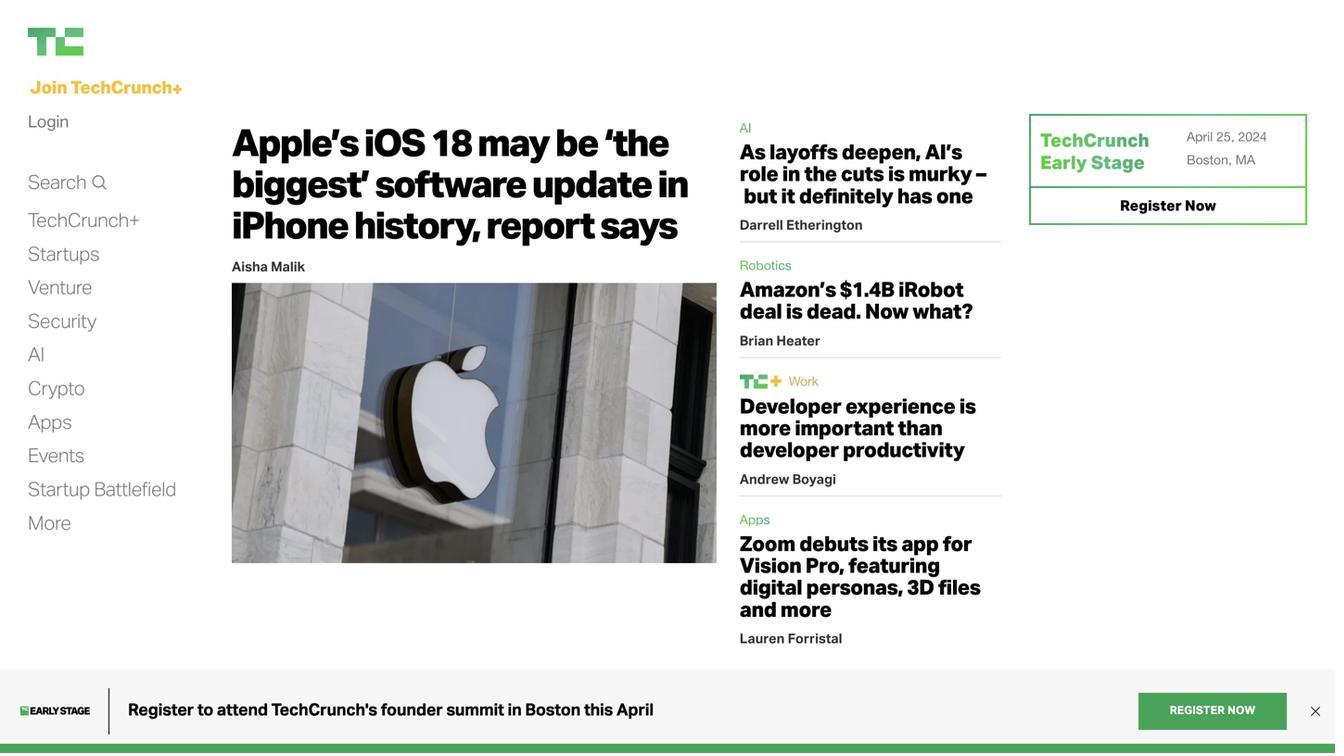 Task type: vqa. For each thing, say whether or not it's contained in the screenshot.
TechCrunch icon associated with plus bold image Techcrunch LINK
yes



Task type: locate. For each thing, give the bounding box(es) containing it.
login link
[[28, 107, 69, 136]]

apps link up zoom
[[740, 512, 770, 528]]

apps link
[[28, 410, 72, 435], [740, 512, 770, 528]]

search
[[28, 169, 86, 194]]

apps down crypto link
[[28, 410, 72, 434]]

apps
[[28, 410, 72, 434], [740, 512, 770, 528]]

register now link
[[1029, 186, 1308, 225]]

plus bold image
[[770, 376, 782, 387]]

apple's
[[232, 118, 358, 166]]

iphone
[[232, 201, 348, 248]]

is inside robotics amazon's $1.4b irobot deal is dead. now what? brian heater
[[786, 298, 803, 324]]

developer
[[740, 393, 841, 419]]

register now
[[1120, 196, 1217, 215]]

events link
[[28, 443, 84, 468]]

1 vertical spatial techcrunch image
[[740, 375, 768, 389]]

1 vertical spatial apps link
[[740, 512, 770, 528]]

0 horizontal spatial ai link
[[28, 342, 44, 367]]

in right the update
[[658, 160, 688, 207]]

1 vertical spatial ai
[[28, 342, 44, 367]]

ai link up as
[[740, 120, 752, 135]]

1 horizontal spatial is
[[888, 161, 905, 187]]

1 vertical spatial now
[[865, 298, 909, 324]]

join techcrunch +
[[30, 76, 182, 100]]

1 vertical spatial apps
[[740, 512, 770, 528]]

developer experience is more important than developer productivity andrew boyagi
[[740, 393, 976, 488]]

robotics link
[[740, 258, 792, 273]]

definitely
[[799, 182, 893, 208]]

0 horizontal spatial now
[[865, 298, 909, 324]]

0 horizontal spatial ai
[[28, 342, 44, 367]]

2 vertical spatial is
[[960, 393, 976, 419]]

ai up as
[[740, 120, 752, 135]]

in left the in the top right of the page
[[782, 161, 800, 187]]

2 horizontal spatial is
[[960, 393, 976, 419]]

in inside apple's ios 18 may be 'the biggest' software update in iphone history, report says
[[658, 160, 688, 207]]

plus bold image
[[262, 747, 274, 754]]

what?
[[913, 298, 973, 324]]

irobot
[[899, 276, 964, 302]]

early
[[1041, 151, 1087, 174]]

1 vertical spatial techcrunch
[[1041, 128, 1150, 152]]

files
[[938, 575, 981, 601]]

more up forristal
[[781, 597, 832, 623]]

techcrunch+
[[28, 208, 140, 232]]

techcrunch image
[[28, 28, 83, 56], [740, 375, 768, 389]]

techcrunch image left plus bold icon on the right
[[740, 375, 768, 389]]

pro,
[[806, 553, 844, 579]]

+
[[172, 77, 182, 100]]

0 vertical spatial techcrunch
[[71, 76, 172, 98]]

april 25, 2024 boston, ma
[[1187, 129, 1267, 167]]

techcrunch image up join
[[28, 28, 83, 56]]

0 horizontal spatial in
[[658, 160, 688, 207]]

1 vertical spatial ai link
[[28, 342, 44, 367]]

join
[[30, 76, 67, 98]]

2 vertical spatial techcrunch link
[[232, 747, 260, 754]]

now right dead.
[[865, 298, 909, 324]]

now
[[1185, 196, 1217, 215], [865, 298, 909, 324]]

0 horizontal spatial techcrunch image
[[28, 28, 83, 56]]

1 horizontal spatial techcrunch image
[[740, 375, 768, 389]]

0 horizontal spatial techcrunch link
[[28, 28, 213, 56]]

ai link up crypto
[[28, 342, 44, 367]]

0 vertical spatial is
[[888, 161, 905, 187]]

is right cuts
[[888, 161, 905, 187]]

now down boston,
[[1185, 196, 1217, 215]]

startup
[[28, 477, 90, 501]]

techcrunch up register in the top of the page
[[1041, 128, 1150, 152]]

ai inside ai as layoffs deepen, ai's role in the cuts is murky – but it definitely has one darrell etherington
[[740, 120, 752, 135]]

ai as layoffs deepen, ai's role in the cuts is murky – but it definitely has one darrell etherington
[[740, 120, 986, 233]]

more down plus bold icon on the right
[[740, 415, 791, 441]]

is inside developer experience is more important than developer productivity andrew boyagi
[[960, 393, 976, 419]]

techcrunch link left plus bold icon on the right
[[740, 375, 768, 389]]

for
[[943, 531, 972, 557]]

murky
[[909, 161, 972, 187]]

0 vertical spatial apps link
[[28, 410, 72, 435]]

1 vertical spatial techcrunch link
[[740, 375, 768, 389]]

apple's ios 18 may be 'the biggest' software update in iphone history, report says
[[232, 118, 688, 248]]

boyagi
[[793, 471, 836, 488]]

0 vertical spatial ai link
[[740, 120, 752, 135]]

security link
[[28, 309, 96, 334]]

work
[[789, 374, 819, 389]]

andrew boyagi link
[[740, 471, 836, 488]]

2 horizontal spatial techcrunch link
[[740, 375, 768, 389]]

techcrunch right join
[[71, 76, 172, 98]]

important
[[795, 415, 894, 441]]

debuts
[[799, 531, 869, 557]]

zoom
[[740, 531, 795, 557]]

techcrunch link for plus bold icon on the right
[[740, 375, 768, 389]]

is up heater
[[786, 298, 803, 324]]

dead.
[[807, 298, 861, 324]]

0 vertical spatial now
[[1185, 196, 1217, 215]]

is
[[888, 161, 905, 187], [786, 298, 803, 324], [960, 393, 976, 419]]

apps for apps zoom debuts its app for vision pro, featuring digital personas, 3d files and more lauren forristal
[[740, 512, 770, 528]]

deal
[[740, 298, 782, 324]]

in inside ai as layoffs deepen, ai's role in the cuts is murky – but it definitely has one darrell etherington
[[782, 161, 800, 187]]

more
[[28, 511, 71, 535]]

as
[[740, 139, 766, 165]]

its
[[873, 531, 898, 557]]

ai link
[[740, 120, 752, 135], [28, 342, 44, 367]]

techcrunch image for techcrunch link related to plus bold icon on the right
[[740, 375, 768, 389]]

apps up zoom
[[740, 512, 770, 528]]

techcrunch inside join techcrunch +
[[71, 76, 172, 98]]

apps inside apps zoom debuts its app for vision pro, featuring digital personas, 3d files and more lauren forristal
[[740, 512, 770, 528]]

techcrunch link left plus bold image
[[232, 747, 260, 754]]

1 vertical spatial more
[[781, 597, 832, 623]]

0 horizontal spatial is
[[786, 298, 803, 324]]

techcrunch early stage
[[1041, 128, 1150, 174]]

1 horizontal spatial apps link
[[740, 512, 770, 528]]

april
[[1187, 129, 1213, 144]]

0 vertical spatial apps
[[28, 410, 72, 434]]

1 horizontal spatial techcrunch link
[[232, 747, 260, 754]]

1 horizontal spatial ai
[[740, 120, 752, 135]]

boston,
[[1187, 152, 1232, 167]]

1 horizontal spatial techcrunch
[[1041, 128, 1150, 152]]

featuring
[[848, 553, 940, 579]]

0 vertical spatial ai
[[740, 120, 752, 135]]

techcrunch link up join techcrunch +
[[28, 28, 213, 56]]

ai's
[[925, 139, 963, 165]]

venture
[[28, 275, 92, 299]]

$1.4b
[[840, 276, 895, 302]]

is inside ai as layoffs deepen, ai's role in the cuts is murky – but it definitely has one darrell etherington
[[888, 161, 905, 187]]

0 horizontal spatial apps link
[[28, 410, 72, 435]]

1 horizontal spatial apps
[[740, 512, 770, 528]]

productivity
[[843, 437, 965, 463]]

ai up crypto
[[28, 342, 44, 367]]

0 vertical spatial more
[[740, 415, 791, 441]]

login
[[28, 111, 69, 132]]

stage
[[1091, 151, 1145, 174]]

malik
[[271, 258, 305, 275]]

startup battlefield link
[[28, 477, 176, 502]]

is right than
[[960, 393, 976, 419]]

apps link up events
[[28, 410, 72, 435]]

has
[[897, 182, 932, 208]]

1 vertical spatial is
[[786, 298, 803, 324]]

in
[[658, 160, 688, 207], [782, 161, 800, 187]]

1 horizontal spatial in
[[782, 161, 800, 187]]

0 horizontal spatial techcrunch
[[71, 76, 172, 98]]

techcrunch link
[[28, 28, 213, 56], [740, 375, 768, 389], [232, 747, 260, 754]]

1 horizontal spatial ai link
[[740, 120, 752, 135]]

update
[[532, 160, 652, 207]]

0 horizontal spatial apps
[[28, 410, 72, 434]]

digital
[[740, 575, 802, 601]]

0 vertical spatial techcrunch image
[[28, 28, 83, 56]]



Task type: describe. For each thing, give the bounding box(es) containing it.
3d
[[907, 575, 934, 601]]

startups
[[28, 241, 100, 265]]

ai for ai
[[28, 342, 44, 367]]

now inside robotics amazon's $1.4b irobot deal is dead. now what? brian heater
[[865, 298, 909, 324]]

one
[[936, 182, 973, 208]]

it
[[781, 182, 795, 208]]

events
[[28, 443, 84, 468]]

techcrunch+ link
[[28, 208, 140, 233]]

techcrunch link for plus bold image
[[232, 747, 260, 754]]

cuts
[[841, 161, 884, 187]]

lauren forristal link
[[740, 630, 843, 647]]

the latest
[[232, 681, 321, 704]]

register
[[1120, 196, 1182, 215]]

but
[[744, 182, 777, 208]]

techcrunch image for top techcrunch link
[[28, 28, 83, 56]]

techcrunch image
[[232, 747, 260, 754]]

as layoffs deepen, ai's role in the cuts is murky – but it definitely has one link
[[740, 139, 986, 208]]

experience
[[845, 393, 956, 419]]

darrell etherington link
[[740, 216, 863, 233]]

be
[[555, 118, 598, 166]]

deepen,
[[842, 139, 921, 165]]

robotics
[[740, 258, 792, 273]]

work link
[[789, 374, 819, 389]]

report
[[486, 201, 594, 248]]

'the
[[604, 118, 669, 166]]

search image
[[91, 173, 107, 192]]

security
[[28, 309, 96, 333]]

forristal
[[788, 630, 843, 647]]

brian heater link
[[740, 332, 821, 349]]

startups link
[[28, 241, 100, 266]]

says
[[600, 201, 677, 248]]

amazon's $1.4b irobot deal is dead. now what? link
[[740, 276, 973, 324]]

etherington
[[786, 216, 863, 233]]

aisha malik link
[[232, 258, 305, 275]]

than
[[898, 415, 943, 441]]

history,
[[354, 201, 480, 248]]

aisha
[[232, 258, 268, 275]]

the
[[232, 681, 264, 704]]

may
[[477, 118, 549, 166]]

startup battlefield
[[28, 477, 176, 501]]

lauren
[[740, 630, 785, 647]]

crypto
[[28, 376, 85, 400]]

apple's ios 18 may be 'the biggest' software update in iphone history, report says link
[[232, 118, 688, 248]]

the
[[804, 161, 837, 187]]

venture link
[[28, 275, 92, 300]]

–
[[976, 161, 986, 187]]

latest
[[268, 681, 321, 704]]

amazon's
[[740, 276, 836, 302]]

darrell
[[740, 216, 783, 233]]

more inside apps zoom debuts its app for vision pro, featuring digital personas, 3d files and more lauren forristal
[[781, 597, 832, 623]]

18
[[431, 118, 471, 166]]

ai for ai as layoffs deepen, ai's role in the cuts is murky – but it definitely has one darrell etherington
[[740, 120, 752, 135]]

heater
[[777, 332, 821, 349]]

vision
[[740, 553, 802, 579]]

developer
[[740, 437, 839, 463]]

1 horizontal spatial now
[[1185, 196, 1217, 215]]

aisha malik
[[232, 258, 305, 275]]

crypto link
[[28, 376, 85, 401]]

zoom debuts its app for vision pro, featuring digital personas, 3d files and more link
[[740, 531, 981, 623]]

ios
[[364, 118, 424, 166]]

app
[[902, 531, 939, 557]]

2024
[[1239, 129, 1267, 144]]

andrew
[[740, 471, 789, 488]]

more inside developer experience is more important than developer productivity andrew boyagi
[[740, 415, 791, 441]]

brian
[[740, 332, 774, 349]]

layoffs
[[770, 139, 838, 165]]

biggest'
[[232, 160, 369, 207]]

ma
[[1236, 152, 1256, 167]]

apple logo at entrance to an apple store image
[[232, 283, 717, 564]]

battlefield
[[94, 477, 176, 501]]

0 vertical spatial techcrunch link
[[28, 28, 213, 56]]

apps for apps
[[28, 410, 72, 434]]

25,
[[1217, 129, 1235, 144]]



